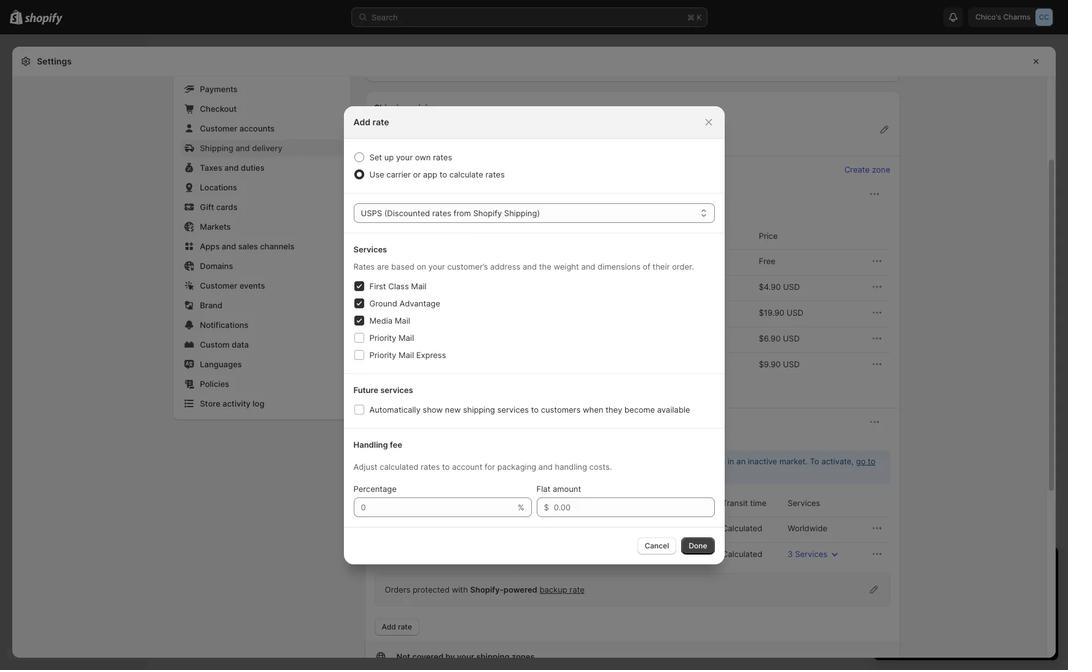 Task type: locate. For each thing, give the bounding box(es) containing it.
0 vertical spatial standard
[[382, 334, 416, 344]]

started
[[966, 559, 1008, 573]]

1 vertical spatial add rate
[[382, 387, 412, 396]]

shipping and delivery
[[200, 143, 283, 153]]

services inside button
[[796, 549, 828, 559]]

1 horizontal spatial 3
[[1002, 613, 1007, 623]]

for down select
[[887, 613, 897, 623]]

1 horizontal spatial in
[[728, 457, 735, 466]]

business
[[630, 256, 663, 266]]

fee up calculated
[[390, 440, 402, 450]]

0 vertical spatial express
[[416, 350, 446, 360]]

percentage
[[354, 484, 397, 494]]

time down inactive
[[751, 498, 767, 508]]

add up automatically
[[382, 387, 396, 396]]

3 services button
[[781, 546, 849, 563]]

— left 'done' button at the bottom
[[653, 549, 661, 559]]

standard up priority mail express
[[382, 334, 416, 344]]

your up select
[[887, 581, 904, 591]]

inactive
[[748, 457, 778, 466]]

priority down priority mail
[[370, 350, 397, 360]]

express right dhl
[[400, 524, 430, 533]]

weight
[[554, 261, 579, 271]]

0 vertical spatial transit time
[[606, 231, 650, 241]]

dhl express (discounted rates from shopify shipping)
[[382, 524, 588, 533]]

activity
[[223, 399, 251, 409]]

1 horizontal spatial on
[[943, 581, 953, 591]]

handling fee
[[354, 440, 402, 450], [653, 498, 701, 508]]

handling inside the settings dialog
[[653, 498, 686, 508]]

2 vertical spatial add
[[382, 623, 396, 632]]

for left won't at left bottom
[[485, 462, 495, 472]]

mail down "ground advantage"
[[395, 316, 410, 325]]

add up set
[[354, 116, 371, 127]]

0 vertical spatial trial
[[917, 559, 938, 573]]

3 down worldwide
[[788, 549, 793, 559]]

1 vertical spatial rate
[[398, 387, 412, 396]]

1 add rate button from the top
[[375, 383, 420, 401]]

1 horizontal spatial handling fee
[[653, 498, 701, 508]]

— up cancel
[[653, 524, 661, 533]]

1 priority from the top
[[370, 333, 397, 343]]

add for second add rate button from the bottom of the the settings dialog
[[382, 387, 396, 396]]

shipping for shipping origins
[[375, 103, 409, 112]]

2 vertical spatial add rate
[[382, 623, 412, 632]]

delivery
[[252, 143, 283, 153]]

1 horizontal spatial zones
[[512, 652, 535, 662]]

2 standard from the top
[[382, 360, 416, 369]]

usd right '$19.90'
[[787, 308, 804, 318]]

transit down an
[[723, 498, 748, 508]]

covered
[[412, 652, 444, 662]]

services up automatically
[[381, 385, 413, 395]]

1 horizontal spatial up
[[540, 256, 549, 266]]

0 horizontal spatial handling fee
[[354, 440, 402, 450]]

are inside the settings dialog
[[714, 457, 726, 466]]

rates down use carrier or app to calculate rates
[[432, 208, 452, 218]]

1 horizontal spatial shipping)
[[552, 524, 588, 533]]

checkout link
[[180, 100, 343, 117]]

just left "started"
[[942, 559, 963, 573]]

dhl
[[382, 524, 398, 533]]

handling down countries/regions
[[653, 498, 686, 508]]

1 vertical spatial fee
[[689, 498, 701, 508]]

transit time for 5 to 8 business days
[[606, 231, 650, 241]]

shipping up 'shop'
[[375, 103, 409, 112]]

1 vertical spatial shipping
[[477, 652, 510, 662]]

(discounted up rate name button
[[384, 208, 430, 218]]

time up 5 to 8 business days
[[634, 231, 650, 241]]

1 calculated from the top
[[723, 524, 763, 533]]

0 horizontal spatial handling
[[354, 440, 388, 450]]

transit time down an
[[723, 498, 767, 508]]

0 horizontal spatial shopify
[[474, 208, 502, 218]]

(discounted down percentage text box
[[432, 524, 478, 533]]

own
[[415, 152, 431, 162]]

1 horizontal spatial transit
[[723, 498, 748, 508]]

united states
[[402, 206, 453, 216]]

(discounted inside the settings dialog
[[432, 524, 478, 533]]

to right 'able'
[[552, 457, 559, 466]]

shipping for shipping and delivery
[[200, 143, 234, 153]]

up right set
[[385, 152, 394, 162]]

rate inside dialog
[[373, 116, 389, 127]]

market.
[[780, 457, 808, 466]]

just inside dropdown button
[[942, 559, 963, 573]]

0 horizontal spatial transit time
[[606, 231, 650, 241]]

name right rate
[[403, 231, 423, 241]]

1 horizontal spatial are
[[714, 457, 726, 466]]

services down worldwide
[[796, 549, 828, 559]]

1 vertical spatial your
[[887, 581, 904, 591]]

taxes and duties link
[[180, 159, 343, 176]]

0 vertical spatial add rate
[[354, 116, 389, 127]]

0 vertical spatial calculated
[[723, 524, 763, 533]]

in down arab
[[439, 457, 445, 466]]

just
[[942, 559, 963, 573], [900, 613, 913, 623]]

status
[[375, 450, 891, 485]]

1 horizontal spatial markets
[[395, 469, 426, 479]]

trial up "months."
[[1026, 600, 1040, 610]]

2 priority from the top
[[370, 350, 397, 360]]

0 vertical spatial —
[[653, 524, 661, 533]]

services inside 'add rate' dialog
[[354, 244, 387, 254]]

to
[[810, 457, 820, 466]]

up left weight
[[540, 256, 549, 266]]

trial
[[917, 559, 938, 573], [906, 581, 920, 591], [1026, 600, 1040, 610]]

apps
[[200, 242, 220, 251]]

create zone
[[845, 165, 891, 175]]

1 customer from the top
[[200, 124, 238, 133]]

states down use carrier or app to calculate rates
[[429, 206, 453, 216]]

0 horizontal spatial shipping)
[[504, 208, 540, 218]]

your left customer's
[[429, 261, 445, 271]]

$9.90 usd
[[759, 360, 800, 369]]

0 horizontal spatial 3
[[788, 549, 793, 559]]

1 vertical spatial shopify
[[521, 524, 550, 533]]

0 vertical spatial priority
[[370, 333, 397, 343]]

express down advantage
[[416, 350, 446, 360]]

up
[[385, 152, 394, 162], [540, 256, 549, 266]]

usd right $6.90
[[783, 334, 800, 344]]

transit time up "8"
[[606, 231, 650, 241]]

customer events
[[200, 281, 265, 291]]

0 vertical spatial shipping
[[375, 103, 409, 112]]

services up rates
[[354, 244, 387, 254]]

to right .
[[442, 462, 450, 472]]

for inside 'add rate' dialog
[[485, 462, 495, 472]]

brand link
[[180, 297, 343, 314]]

are left an
[[714, 457, 726, 466]]

from inside the settings dialog
[[502, 524, 519, 533]]

1 vertical spatial markets
[[395, 469, 426, 479]]

trial inside dropdown button
[[917, 559, 938, 573]]

shopify up "months."
[[995, 600, 1023, 610]]

0 vertical spatial economy
[[382, 256, 417, 266]]

1 vertical spatial from
[[502, 524, 519, 533]]

customer down checkout
[[200, 124, 238, 133]]

adjust calculated rates to account for packaging and handling costs.
[[354, 462, 612, 472]]

1 vertical spatial —
[[653, 549, 661, 559]]

shipping
[[375, 103, 409, 112], [200, 143, 234, 153], [375, 165, 409, 175]]

location
[[414, 125, 445, 135]]

$
[[544, 502, 549, 512]]

1 horizontal spatial just
[[942, 559, 963, 573]]

1 horizontal spatial transit time
[[723, 498, 767, 508]]

usps (discounted rates from shopify shipping)
[[361, 208, 540, 218]]

time for 5 to 8 business days
[[634, 231, 650, 241]]

trial up ends at the right of page
[[917, 559, 938, 573]]

priority down media
[[370, 333, 397, 343]]

transit up "8"
[[606, 231, 632, 241]]

2 calculated from the top
[[723, 549, 763, 559]]

your up your trial ends on
[[887, 559, 913, 573]]

0 horizontal spatial for
[[485, 462, 495, 472]]

rates inside the settings dialog
[[480, 524, 500, 533]]

0 horizontal spatial are
[[377, 261, 389, 271]]

to inside select a plan to extend your shopify trial for just $1/month for your first 3 months.
[[938, 600, 945, 610]]

1 vertical spatial transit time
[[723, 498, 767, 508]]

$1/month
[[915, 613, 951, 623]]

add rate button up not
[[375, 619, 420, 636]]

on
[[417, 261, 426, 271], [943, 581, 953, 591]]

1 vertical spatial states
[[429, 206, 453, 216]]

trial left ends at the right of page
[[906, 581, 920, 591]]

Percentage text field
[[354, 497, 516, 517]]

1 your from the top
[[887, 559, 913, 573]]

media
[[370, 316, 393, 325]]

customer for customer events
[[200, 281, 238, 291]]

2 vertical spatial economy
[[382, 308, 417, 318]]

services up austria,
[[498, 405, 529, 415]]

name for carrier name
[[411, 498, 432, 508]]

use carrier or app to calculate rates
[[370, 169, 505, 179]]

handling fee down countries/regions
[[653, 498, 701, 508]]

1 vertical spatial 3
[[1002, 613, 1007, 623]]

shipping right by
[[477, 652, 510, 662]]

1 vertical spatial standard
[[382, 360, 416, 369]]

customer down domains
[[200, 281, 238, 291]]

customers
[[395, 457, 436, 466]]

0 vertical spatial shipping
[[463, 405, 495, 415]]

mail down priority mail
[[399, 350, 414, 360]]

2 vertical spatial shipping
[[375, 165, 409, 175]]

mail for priority mail
[[399, 333, 414, 343]]

express inside 'add rate' dialog
[[416, 350, 446, 360]]

⌘
[[688, 12, 695, 22]]

1 vertical spatial united
[[402, 206, 427, 216]]

on inside your trial just started element
[[943, 581, 953, 591]]

0 vertical spatial zones
[[411, 165, 434, 175]]

your inside your trial just started element
[[887, 581, 904, 591]]

0 vertical spatial handling fee
[[354, 440, 402, 450]]

taxes and duties
[[200, 163, 265, 173]]

1 horizontal spatial time
[[751, 498, 767, 508]]

handling fee inside the settings dialog
[[653, 498, 701, 508]]

shipping down set
[[375, 165, 409, 175]]

%
[[518, 502, 525, 512]]

0 horizontal spatial fee
[[390, 440, 402, 450]]

add for 1st add rate button from the bottom
[[382, 623, 396, 632]]

1 vertical spatial economy
[[382, 282, 417, 292]]

store
[[200, 399, 221, 409]]

up inside the settings dialog
[[540, 256, 549, 266]]

locations link
[[180, 179, 343, 196]]

1 vertical spatial are
[[714, 457, 726, 466]]

handling
[[354, 440, 388, 450], [653, 498, 686, 508]]

create
[[845, 165, 870, 175]]

(discounted inside 'add rate' dialog
[[384, 208, 430, 218]]

⌘ k
[[688, 12, 702, 22]]

condition
[[494, 231, 531, 241]]

rate left 'shop'
[[373, 116, 389, 127]]

cancel button
[[638, 537, 677, 555]]

set
[[370, 152, 382, 162]]

1 vertical spatial name
[[411, 498, 432, 508]]

customers
[[541, 405, 581, 415]]

1 vertical spatial services
[[788, 498, 821, 508]]

1 vertical spatial priority
[[370, 350, 397, 360]]

united down 'shop'
[[392, 137, 417, 147]]

0 vertical spatial shopify
[[474, 208, 502, 218]]

and
[[236, 143, 250, 153], [225, 163, 239, 173], [222, 242, 236, 251], [523, 256, 537, 266], [523, 261, 537, 271], [582, 261, 596, 271], [539, 462, 553, 472]]

international
[[448, 457, 496, 466]]

1 vertical spatial calculated
[[723, 549, 763, 559]]

0 vertical spatial (discounted
[[384, 208, 430, 218]]

transit for 5 to 8 business days
[[606, 231, 632, 241]]

fee up done
[[689, 498, 701, 508]]

0 vertical spatial time
[[634, 231, 650, 241]]

future
[[354, 385, 379, 395]]

0 vertical spatial united
[[392, 137, 417, 147]]

carrier name
[[383, 498, 432, 508]]

handling fee up adjust
[[354, 440, 402, 450]]

fee
[[390, 440, 402, 450], [689, 498, 701, 508]]

3 economy from the top
[[382, 308, 417, 318]]

1 in from the left
[[439, 457, 445, 466]]

your for your trial ends on
[[887, 581, 904, 591]]

0 horizontal spatial markets
[[200, 222, 231, 232]]

1 horizontal spatial handling
[[653, 498, 686, 508]]

your inside your trial just started dropdown button
[[887, 559, 913, 573]]

1 vertical spatial services
[[498, 405, 529, 415]]

states down 'location'
[[419, 137, 443, 147]]

1 vertical spatial add
[[382, 387, 396, 396]]

0 vertical spatial add rate button
[[375, 383, 420, 401]]

shop location united states
[[392, 125, 445, 147]]

to right the plan
[[938, 600, 945, 610]]

add down orders
[[382, 623, 396, 632]]

handling fee inside 'add rate' dialog
[[354, 440, 402, 450]]

customer events link
[[180, 277, 343, 294]]

check
[[561, 457, 584, 466]]

services up worldwide
[[788, 498, 821, 508]]

address
[[490, 261, 521, 271]]

add rate up not
[[382, 623, 412, 632]]

usd right the $9.90 on the right
[[783, 360, 800, 369]]

usd for $9.90 usd
[[783, 360, 800, 369]]

1 vertical spatial handling
[[653, 498, 686, 508]]

2 customer from the top
[[200, 281, 238, 291]]

trial inside select a plan to extend your shopify trial for just $1/month for your first 3 months.
[[1026, 600, 1040, 610]]

2 vertical spatial trial
[[1026, 600, 1040, 610]]

protected
[[413, 585, 450, 595]]

1 vertical spatial up
[[540, 256, 549, 266]]

are right rates
[[377, 261, 389, 271]]

zone
[[873, 165, 891, 175]]

0 vertical spatial up
[[385, 152, 394, 162]]

markets down customers
[[395, 469, 426, 479]]

0 horizontal spatial up
[[385, 152, 394, 162]]

name for rate name
[[403, 231, 423, 241]]

1 vertical spatial express
[[400, 524, 430, 533]]

handling
[[555, 462, 587, 472]]

2 horizontal spatial shopify
[[995, 600, 1023, 610]]

1 vertical spatial shipping
[[200, 143, 234, 153]]

status containing customers in
[[375, 450, 891, 485]]

shopify image
[[25, 13, 63, 25]]

1 horizontal spatial from
[[502, 524, 519, 533]]

1 vertical spatial zones
[[512, 652, 535, 662]]

1 vertical spatial (discounted
[[432, 524, 478, 533]]

your trial just started button
[[875, 548, 1059, 573]]

mail for media mail
[[395, 316, 410, 325]]

ground
[[370, 298, 397, 308]]

add rate up automatically
[[382, 387, 412, 396]]

2 vertical spatial shopify
[[995, 600, 1023, 610]]

shopify up condition
[[474, 208, 502, 218]]

0 vertical spatial fee
[[390, 440, 402, 450]]

2 your from the top
[[887, 581, 904, 591]]

0 horizontal spatial on
[[417, 261, 426, 271]]

rate up not
[[398, 623, 412, 632]]

shopify-
[[470, 585, 504, 595]]

0 vertical spatial customer
[[200, 124, 238, 133]]

from down % on the left of page
[[502, 524, 519, 533]]

customer
[[200, 124, 238, 133], [200, 281, 238, 291]]

austria,
[[486, 434, 515, 444]]

media mail
[[370, 316, 410, 325]]

name right carrier
[[411, 498, 432, 508]]

2 economy from the top
[[382, 282, 417, 292]]

united up rate name button
[[402, 206, 427, 216]]

to right 5
[[613, 256, 621, 266]]

gift
[[200, 202, 214, 212]]

united
[[392, 137, 417, 147], [402, 206, 427, 216], [402, 434, 427, 444]]

add rate left 'shop'
[[354, 116, 389, 127]]

fee inside 'add rate' dialog
[[390, 440, 402, 450]]

shipping up taxes
[[200, 143, 234, 153]]

priority
[[370, 333, 397, 343], [370, 350, 397, 360]]

1 vertical spatial transit
[[723, 498, 748, 508]]

ends
[[923, 581, 941, 591]]

transit for calculated
[[723, 498, 748, 508]]

on for ends
[[943, 581, 953, 591]]

0 vertical spatial from
[[454, 208, 471, 218]]

0 vertical spatial services
[[381, 385, 413, 395]]

cards
[[216, 202, 238, 212]]

from right the united states
[[454, 208, 471, 218]]

in left an
[[728, 457, 735, 466]]

united up customers
[[402, 434, 427, 444]]

on inside 'add rate' dialog
[[417, 261, 426, 271]]

1 vertical spatial on
[[943, 581, 953, 591]]

packaging
[[498, 462, 537, 472]]

1 horizontal spatial shopify
[[521, 524, 550, 533]]

powered
[[504, 585, 538, 595]]

usd right $4.90
[[784, 282, 800, 292]]

0 vertical spatial your
[[887, 559, 913, 573]]

1 economy from the top
[[382, 256, 417, 266]]

0 horizontal spatial (discounted
[[384, 208, 430, 218]]

add rate button up automatically
[[375, 383, 420, 401]]

1 standard from the top
[[382, 334, 416, 344]]

3
[[788, 549, 793, 559], [1002, 613, 1007, 623]]

8
[[623, 256, 628, 266]]

select a plan to extend your shopify trial for just $1/month for your first 3 months.
[[887, 600, 1040, 623]]

to right go
[[868, 457, 876, 466]]

shopify down $ in the right of the page
[[521, 524, 550, 533]]

the
[[539, 261, 552, 271]]

on right based
[[417, 261, 426, 271]]

gift cards link
[[180, 199, 343, 216]]

channels
[[260, 242, 295, 251]]

3 right first
[[1002, 613, 1007, 623]]

0 vertical spatial states
[[419, 137, 443, 147]]

your for your trial just started
[[887, 559, 913, 573]]

1 horizontal spatial fee
[[689, 498, 701, 508]]

$50.00 and up
[[494, 256, 549, 266]]

2 vertical spatial united
[[402, 434, 427, 444]]

for down the extend
[[953, 613, 964, 623]]

add rate for second add rate button from the bottom of the the settings dialog
[[382, 387, 412, 396]]

markets inside go to markets
[[395, 469, 426, 479]]

shipping right the new
[[463, 405, 495, 415]]

standard down priority mail
[[382, 360, 416, 369]]

markets down "gift cards"
[[200, 222, 231, 232]]

0 vertical spatial are
[[377, 261, 389, 271]]

united for united arab emirates, austria, australia...
[[402, 434, 427, 444]]

shipping) up condition
[[504, 208, 540, 218]]

your right by
[[457, 652, 475, 662]]

rate up automatically
[[398, 387, 412, 396]]

0 horizontal spatial from
[[454, 208, 471, 218]]

go
[[857, 457, 866, 466]]



Task type: vqa. For each thing, say whether or not it's contained in the screenshot.
Search countries text field
no



Task type: describe. For each thing, give the bounding box(es) containing it.
customers in international won't be able to check out because all countries/regions are in an inactive market. to activate,
[[395, 457, 857, 466]]

2 vertical spatial rate
[[398, 623, 412, 632]]

sales
[[238, 242, 258, 251]]

policies link
[[180, 376, 343, 393]]

costs.
[[590, 462, 612, 472]]

$19.90
[[759, 308, 785, 318]]

5
[[606, 256, 611, 266]]

usd for $6.90 usd
[[783, 334, 800, 344]]

mail for priority mail express
[[399, 350, 414, 360]]

taxes
[[200, 163, 222, 173]]

adjust
[[354, 462, 378, 472]]

priority for priority mail
[[370, 333, 397, 343]]

shipping and delivery link
[[180, 140, 343, 157]]

add inside dialog
[[354, 116, 371, 127]]

automatically
[[370, 405, 421, 415]]

rates
[[354, 261, 375, 271]]

or
[[413, 169, 421, 179]]

flat amount
[[537, 484, 582, 494]]

carrier
[[387, 169, 411, 179]]

payments link
[[180, 81, 343, 98]]

3 inside select a plan to extend your shopify trial for just $1/month for your first 3 months.
[[1002, 613, 1007, 623]]

standard for $6.90 usd
[[382, 334, 416, 344]]

trial for ends
[[906, 581, 920, 591]]

just inside select a plan to extend your shopify trial for just $1/month for your first 3 months.
[[900, 613, 913, 623]]

future services
[[354, 385, 413, 395]]

account
[[452, 462, 483, 472]]

your trial just started element
[[875, 580, 1059, 661]]

rates right calculate
[[486, 169, 505, 179]]

rates up use carrier or app to calculate rates
[[433, 152, 452, 162]]

2 — from the top
[[653, 549, 661, 559]]

$9.90
[[759, 360, 781, 369]]

gift cards
[[200, 202, 238, 212]]

your up shipping zones
[[396, 152, 413, 162]]

3 inside button
[[788, 549, 793, 559]]

accounts
[[240, 124, 275, 133]]

your trial ends on
[[887, 581, 955, 591]]

duties
[[241, 163, 265, 173]]

mail up advantage
[[411, 281, 427, 291]]

customer accounts link
[[180, 120, 343, 137]]

shopify inside select a plan to extend your shopify trial for just $1/month for your first 3 months.
[[995, 600, 1023, 610]]

carrier name button
[[381, 492, 446, 515]]

customer accounts
[[200, 124, 275, 133]]

status inside the settings dialog
[[375, 450, 891, 485]]

first
[[370, 281, 386, 291]]

by
[[446, 652, 455, 662]]

2 horizontal spatial for
[[953, 613, 964, 623]]

domains
[[200, 261, 233, 271]]

custom data
[[200, 340, 249, 350]]

add rate inside 'add rate' dialog
[[354, 116, 389, 127]]

on for based
[[417, 261, 426, 271]]

trial for just
[[917, 559, 938, 573]]

custom data link
[[180, 336, 343, 353]]

standard for $9.90 usd
[[382, 360, 416, 369]]

new
[[445, 405, 461, 415]]

shipping inside 'add rate' dialog
[[463, 405, 495, 415]]

show
[[423, 405, 443, 415]]

flat
[[537, 484, 551, 494]]

log
[[253, 399, 265, 409]]

customer's
[[448, 261, 488, 271]]

shopify inside 'add rate' dialog
[[474, 208, 502, 218]]

$50.00
[[494, 256, 521, 266]]

express inside the settings dialog
[[400, 524, 430, 533]]

advantage
[[400, 298, 441, 308]]

0 vertical spatial markets
[[200, 222, 231, 232]]

shipping zones
[[375, 165, 434, 175]]

up inside 'add rate' dialog
[[385, 152, 394, 162]]

use
[[370, 169, 384, 179]]

emirates,
[[449, 434, 484, 444]]

store activity log
[[200, 399, 265, 409]]

when
[[583, 405, 604, 415]]

be
[[521, 457, 531, 466]]

shipping) inside 'add rate' dialog
[[504, 208, 540, 218]]

priority for priority mail express
[[370, 350, 397, 360]]

locations
[[200, 183, 237, 192]]

available
[[658, 405, 691, 415]]

fee inside the settings dialog
[[689, 498, 701, 508]]

your left first
[[966, 613, 983, 623]]

customer for customer accounts
[[200, 124, 238, 133]]

states inside shop location united states
[[419, 137, 443, 147]]

to inside go to markets
[[868, 457, 876, 466]]

shipping) inside the settings dialog
[[552, 524, 588, 533]]

.
[[426, 469, 428, 479]]

store activity log link
[[180, 395, 343, 412]]

custom
[[200, 340, 230, 350]]

handling inside 'add rate' dialog
[[354, 440, 388, 450]]

rates are based on your customer's address and the weight and dimensions of their order.
[[354, 261, 694, 271]]

to right the app
[[440, 169, 447, 179]]

policies
[[200, 379, 229, 389]]

dimensions
[[598, 261, 641, 271]]

are inside 'add rate' dialog
[[377, 261, 389, 271]]

they
[[606, 405, 623, 415]]

priority mail express
[[370, 350, 446, 360]]

events
[[240, 281, 265, 291]]

with
[[452, 585, 468, 595]]

united for united states
[[402, 206, 427, 216]]

1 horizontal spatial for
[[887, 613, 897, 623]]

your inside the settings dialog
[[457, 652, 475, 662]]

economy for $4.90
[[382, 282, 417, 292]]

create zone button
[[838, 161, 898, 178]]

countries/regions
[[646, 457, 712, 466]]

2 in from the left
[[728, 457, 735, 466]]

select
[[887, 600, 910, 610]]

apps and sales channels
[[200, 242, 295, 251]]

amount
[[553, 484, 582, 494]]

from inside 'add rate' dialog
[[454, 208, 471, 218]]

your up first
[[976, 600, 992, 610]]

$6.90
[[759, 334, 781, 344]]

time for calculated
[[751, 498, 767, 508]]

$19.90 usd
[[759, 308, 804, 318]]

k
[[697, 12, 702, 22]]

1 horizontal spatial services
[[498, 405, 529, 415]]

2 add rate button from the top
[[375, 619, 420, 636]]

transit time for calculated
[[723, 498, 767, 508]]

shipping for shipping zones
[[375, 165, 409, 175]]

to left customers
[[531, 405, 539, 415]]

1 — from the top
[[653, 524, 661, 533]]

go to markets
[[395, 457, 876, 479]]

economy for $19.90
[[382, 308, 417, 318]]

usd for $4.90 usd
[[784, 282, 800, 292]]

worldwide
[[788, 524, 828, 533]]

settings dialog
[[12, 0, 1056, 670]]

languages
[[200, 360, 242, 369]]

not
[[397, 652, 411, 662]]

usd for $19.90 usd
[[787, 308, 804, 318]]

0 horizontal spatial zones
[[411, 165, 434, 175]]

shipping inside the settings dialog
[[477, 652, 510, 662]]

australia...
[[517, 434, 557, 444]]

activate,
[[822, 457, 854, 466]]

ground advantage
[[370, 298, 441, 308]]

add rate dialog
[[0, 106, 1069, 564]]

a
[[913, 600, 917, 610]]

rates down arab
[[421, 462, 440, 472]]

shop
[[392, 125, 412, 135]]

data
[[232, 340, 249, 350]]

shopify inside the settings dialog
[[521, 524, 550, 533]]

payments
[[200, 84, 238, 94]]

checkout
[[200, 104, 237, 114]]

$4.90 usd
[[759, 282, 800, 292]]

notifications
[[200, 320, 249, 330]]

cancel
[[645, 541, 670, 550]]

Flat amount text field
[[554, 497, 715, 517]]

united inside shop location united states
[[392, 137, 417, 147]]

add rate for 1st add rate button from the bottom
[[382, 623, 412, 632]]

calculated
[[380, 462, 419, 472]]

app
[[423, 169, 438, 179]]



